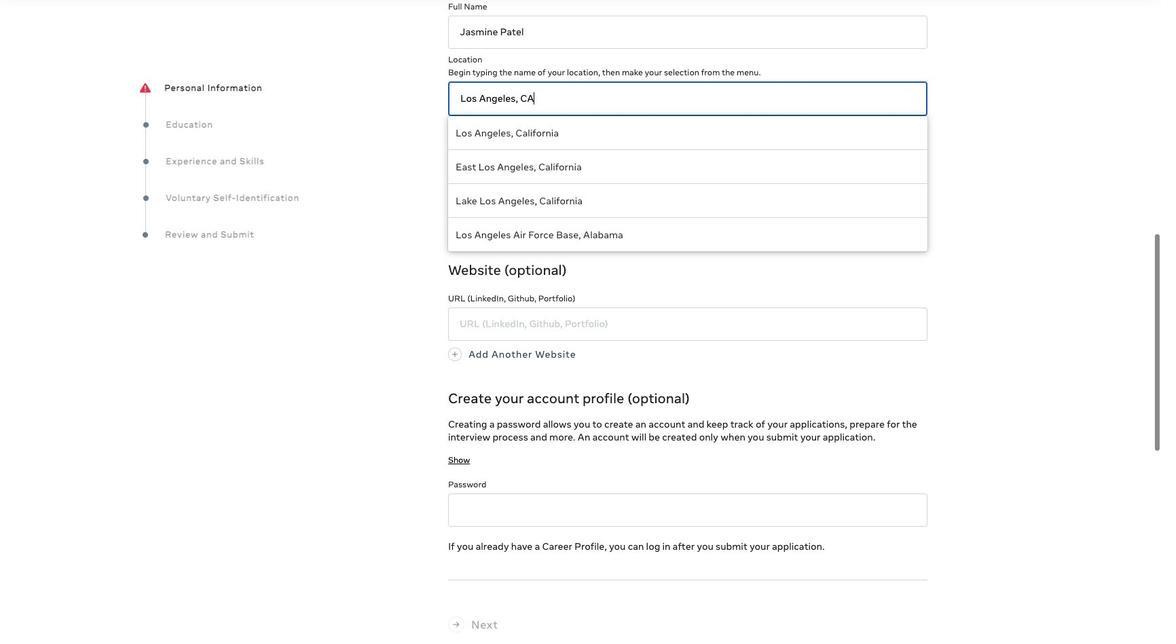 Task type: locate. For each thing, give the bounding box(es) containing it.
Phone text field
[[448, 196, 928, 229]]

Email text field
[[448, 139, 928, 173]]

None password field
[[448, 494, 928, 527]]



Task type: describe. For each thing, give the bounding box(es) containing it.
Location text field
[[448, 82, 928, 116]]

Full Name text field
[[448, 16, 928, 49]]

URL (LinkedIn, Github, Portfolio) text field
[[448, 308, 928, 341]]



